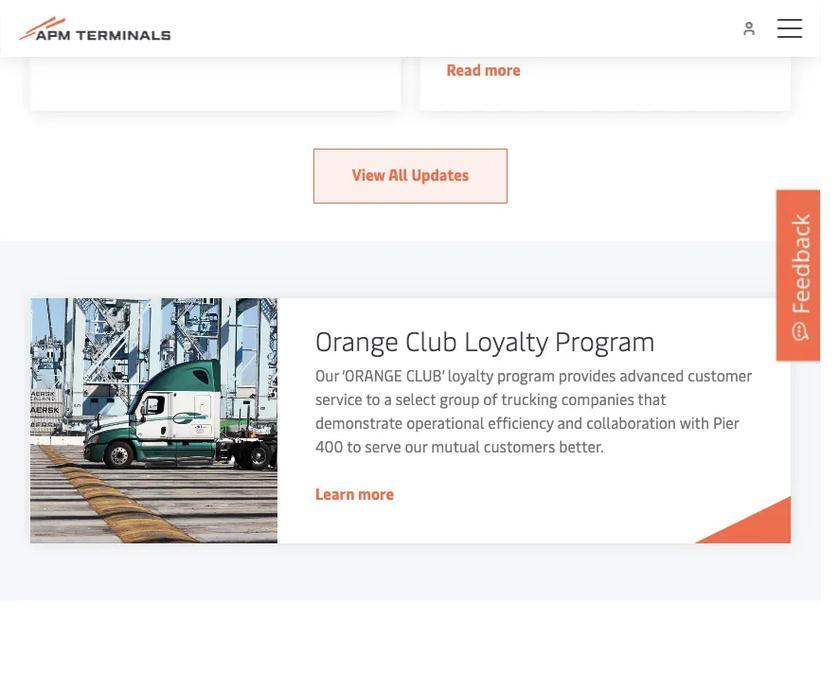 Task type: locate. For each thing, give the bounding box(es) containing it.
with
[[680, 413, 710, 434]]

orange
[[316, 322, 399, 358]]

demonstrate
[[316, 413, 403, 434]]

a
[[384, 389, 392, 410]]

group
[[440, 389, 480, 410]]

select
[[396, 389, 436, 410]]

1 horizontal spatial to
[[366, 389, 381, 410]]

loyalty
[[464, 322, 548, 358]]

more for learn more
[[358, 484, 394, 505]]

feedback button
[[777, 190, 822, 361]]

to down the 'demonstrate'
[[347, 437, 361, 457]]

of
[[484, 389, 498, 410]]

400
[[316, 437, 344, 457]]

feedback
[[785, 214, 816, 315]]

program
[[555, 322, 656, 358]]

learn
[[316, 484, 355, 505]]

to
[[366, 389, 381, 410], [347, 437, 361, 457]]

to left a at the left of page
[[366, 389, 381, 410]]

more for read more
[[485, 60, 521, 80]]

our
[[316, 366, 339, 386]]

companies
[[562, 389, 635, 410]]

loyalty
[[448, 366, 494, 386]]

customer
[[688, 366, 752, 386]]

read more
[[447, 60, 521, 80]]

0 horizontal spatial to
[[347, 437, 361, 457]]

1 vertical spatial to
[[347, 437, 361, 457]]

and
[[558, 413, 583, 434]]

0 vertical spatial more
[[485, 60, 521, 80]]

more right learn
[[358, 484, 394, 505]]

mutual
[[431, 437, 480, 457]]

that
[[638, 389, 666, 410]]

1 horizontal spatial more
[[485, 60, 521, 80]]

0 vertical spatial to
[[366, 389, 381, 410]]

la orange image
[[30, 299, 278, 544]]

more right read on the top of the page
[[485, 60, 521, 80]]

1 vertical spatial more
[[358, 484, 394, 505]]

customers
[[484, 437, 556, 457]]

more
[[485, 60, 521, 80], [358, 484, 394, 505]]

pier
[[713, 413, 739, 434]]

serve
[[365, 437, 401, 457]]

0 horizontal spatial more
[[358, 484, 394, 505]]

club
[[406, 322, 458, 358]]



Task type: vqa. For each thing, say whether or not it's contained in the screenshot.
the for within "APM Terminals Castellón can issue a non-handling certificate when requested by the shipping line. These certificates are mandatory for some specific traffic depending on the good's destination."
no



Task type: describe. For each thing, give the bounding box(es) containing it.
orange club loyalty program our 'orange club' loyalty program provides advanced customer service to a select group of trucking companies that demonstrate operational efficiency and collaboration with pier 400 to serve our mutual customers better.
[[316, 322, 752, 457]]

program
[[497, 366, 555, 386]]

operational
[[407, 413, 485, 434]]

efficiency
[[488, 413, 554, 434]]

learn more
[[316, 484, 394, 505]]

read more link
[[447, 60, 521, 80]]

service
[[316, 389, 363, 410]]

better.
[[559, 437, 604, 457]]

'orange
[[342, 366, 402, 386]]

club'
[[406, 366, 444, 386]]

our
[[405, 437, 428, 457]]

collaboration
[[587, 413, 676, 434]]

trucking
[[501, 389, 558, 410]]

provides
[[559, 366, 616, 386]]

read
[[447, 60, 481, 80]]

advanced
[[620, 366, 685, 386]]



